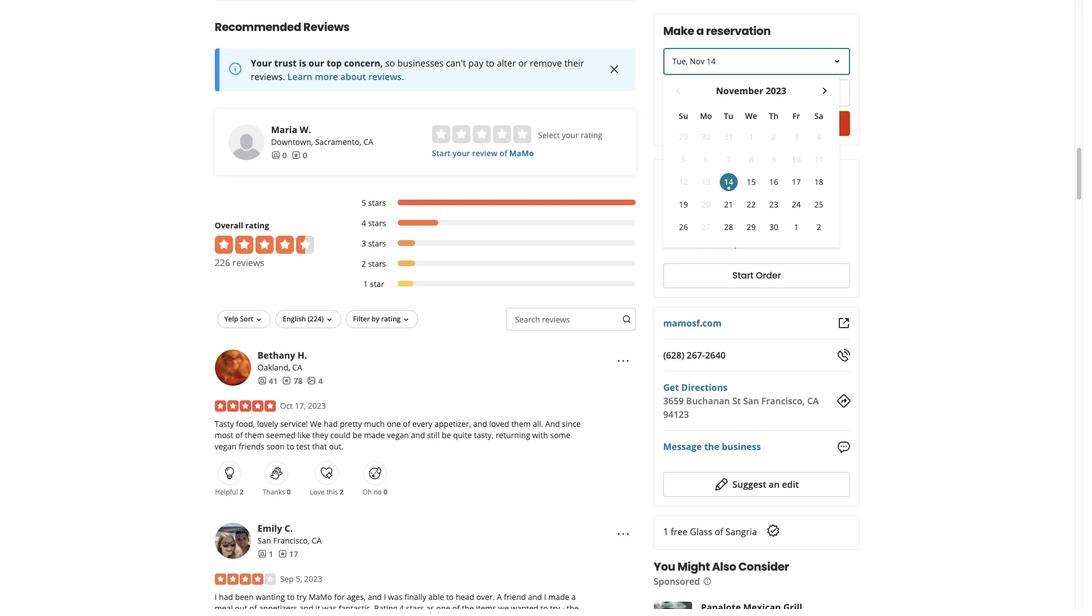 Task type: locate. For each thing, give the bounding box(es) containing it.
reviews element containing 78
[[282, 376, 303, 387]]

4 stars
[[362, 218, 386, 228]]

wanting
[[256, 592, 285, 602]]

2 right 'fri dec 1, 2023' cell
[[817, 222, 822, 232]]

1 left star
[[364, 279, 368, 289]]

every
[[412, 418, 433, 429]]

to inside tasty food, lovely service! we had pretty much one of every appetizer, and loved them all. and since most of them seemed like they could be made vegan and still be quite tasty, returning with some vegan friends soon to test that out.
[[287, 441, 294, 452]]

24 external link v2 image
[[837, 317, 851, 330]]

0 horizontal spatial (0 reactions) element
[[287, 487, 291, 497]]

we
[[746, 111, 758, 121], [310, 418, 322, 429]]

0 horizontal spatial your
[[453, 148, 470, 158]]

2023 for h.
[[308, 400, 326, 411]]

0 horizontal spatial i
[[215, 592, 217, 602]]

2640
[[705, 349, 726, 362]]

mamosf.com
[[664, 317, 722, 329]]

1 horizontal spatial vegan
[[387, 430, 409, 440]]

1 horizontal spatial order
[[756, 269, 781, 282]]

i up rating
[[384, 592, 386, 602]]

16 chevron down v2 image
[[255, 315, 264, 324], [325, 315, 334, 324], [402, 315, 411, 324]]

1 horizontal spatial the
[[705, 441, 720, 453]]

(0 reactions) element
[[287, 487, 291, 497], [384, 487, 388, 497]]

takeout
[[726, 199, 762, 211]]

1 vertical spatial start
[[733, 269, 754, 282]]

2023 inside grid
[[766, 85, 787, 97]]

search reviews
[[515, 314, 570, 325]]

start inside start order button
[[733, 269, 754, 282]]

reviews. inside so businesses can't pay to alter or remove their reviews.
[[251, 70, 285, 83]]

None radio
[[432, 125, 450, 143], [473, 125, 491, 143], [432, 125, 450, 143], [473, 125, 491, 143]]

16 friends v2 image down downtown, at the top
[[271, 151, 280, 160]]

i up meal
[[215, 592, 217, 602]]

16 review v2 image down downtown, at the top
[[291, 151, 300, 160]]

0 horizontal spatial reviews.
[[251, 70, 285, 83]]

1 horizontal spatial 16 review v2 image
[[291, 151, 300, 160]]

16 chevron down v2 image right sort
[[255, 315, 264, 324]]

29 down su
[[679, 131, 688, 142]]

26
[[679, 222, 688, 232]]

stars for 3 stars
[[368, 238, 386, 249]]

one down able
[[436, 603, 450, 609]]

16 friends v2 image
[[271, 151, 280, 160], [258, 377, 267, 386], [258, 550, 267, 559]]

emily c. san francisco, ca
[[258, 522, 322, 546]]

0 vertical spatial reviews
[[233, 257, 264, 269]]

reviews down 4.5 star rating image
[[233, 257, 264, 269]]

by
[[372, 314, 379, 324]]

make a reservation
[[664, 23, 771, 39]]

rating up 4.5 star rating image
[[245, 220, 269, 231]]

0 vertical spatial 16 review v2 image
[[291, 151, 300, 160]]

thanks 0
[[263, 487, 291, 497]]

2023 right 17,
[[308, 400, 326, 411]]

tab list
[[664, 198, 771, 221]]

friends element down downtown, at the top
[[271, 150, 287, 161]]

0
[[282, 150, 287, 161], [303, 150, 307, 161], [287, 487, 291, 497], [384, 487, 388, 497]]

5 for 5 stars
[[362, 197, 366, 208]]

1 vertical spatial made
[[548, 592, 569, 602]]

reviews element
[[291, 150, 307, 161], [282, 376, 303, 387], [278, 549, 298, 560]]

francisco, down c.
[[273, 535, 310, 546]]

francisco, right st
[[762, 395, 805, 407]]

1 down find a table
[[749, 131, 754, 142]]

wed nov 8, 2023 cell
[[743, 151, 761, 169]]

None radio
[[452, 125, 470, 143], [493, 125, 511, 143], [513, 125, 531, 143], [452, 125, 470, 143], [493, 125, 511, 143], [513, 125, 531, 143]]

1 vertical spatial was
[[322, 603, 337, 609]]

vegan
[[387, 430, 409, 440], [215, 441, 237, 452]]

lovely
[[257, 418, 278, 429]]

0 vertical spatial was
[[388, 592, 403, 602]]

oh
[[362, 487, 372, 497]]

we inside november 2023 grid
[[746, 111, 758, 121]]

0 horizontal spatial rating
[[245, 220, 269, 231]]

mon nov 6, 2023 cell
[[697, 151, 716, 169]]

0 horizontal spatial them
[[245, 430, 264, 440]]

3 inside cell
[[794, 131, 799, 142]]

0 vertical spatial 17
[[792, 177, 801, 187]]

16 chevron down v2 image inside 'filter by rating' popup button
[[402, 315, 411, 324]]

fri dec 1, 2023 cell
[[788, 218, 806, 236]]

25
[[815, 199, 824, 210]]

1 horizontal spatial reviews
[[542, 314, 570, 325]]

1 (0 reactions) element from the left
[[287, 487, 291, 497]]

0 horizontal spatial vegan
[[215, 441, 237, 452]]

row containing 19
[[673, 194, 831, 216]]

0 vertical spatial 30
[[702, 131, 711, 142]]

mamo right review
[[509, 148, 534, 158]]

1 vertical spatial 16 review v2 image
[[278, 550, 287, 559]]

tasty
[[215, 418, 234, 429]]

2 vertical spatial rating
[[381, 314, 401, 324]]

reviews element right "41"
[[282, 376, 303, 387]]

friends element for bethany h.
[[258, 376, 278, 387]]

11
[[815, 154, 824, 165]]

sun nov 5, 2023 cell
[[675, 151, 693, 169]]

menu image
[[617, 528, 630, 541]]

0 vertical spatial your
[[562, 130, 579, 140]]

30 inside cell
[[702, 131, 711, 142]]

1 horizontal spatial 16 chevron down v2 image
[[325, 315, 334, 324]]

16 chevron down v2 image inside english (224) dropdown button
[[325, 315, 334, 324]]

1 horizontal spatial rating
[[381, 314, 401, 324]]

0 horizontal spatial be
[[353, 430, 362, 440]]

2 vertical spatial reviews element
[[278, 549, 298, 560]]

photo of maria w. image
[[228, 124, 264, 160]]

friends element down oakland,
[[258, 376, 278, 387]]

(2 reactions) element right this in the bottom of the page
[[340, 487, 344, 497]]

reviews. down your
[[251, 70, 285, 83]]

overall
[[215, 220, 243, 231]]

1 horizontal spatial (2 reactions) element
[[340, 487, 344, 497]]

filter reviews by 3 stars rating element
[[350, 238, 636, 249]]

to left test
[[287, 441, 294, 452]]

16 chevron down v2 image inside yelp sort dropdown button
[[255, 315, 264, 324]]

sun nov 12, 2023 cell
[[675, 173, 693, 191]]

1 vertical spatial try
[[550, 603, 560, 609]]

(no rating) image
[[432, 125, 531, 143]]

made down much
[[364, 430, 385, 440]]

rating inside popup button
[[381, 314, 401, 324]]

try left -
[[550, 603, 560, 609]]

1 vertical spatial vegan
[[215, 441, 237, 452]]

items
[[476, 603, 496, 609]]

row containing 12
[[673, 171, 831, 194]]

3 down 4 stars
[[362, 238, 366, 249]]

16 review v2 image down emily c. san francisco, ca
[[278, 550, 287, 559]]

2 vertical spatial a
[[572, 592, 576, 602]]

5 row from the top
[[673, 194, 831, 216]]

mamo
[[509, 148, 534, 158], [309, 592, 332, 602]]

4 down "sa"
[[817, 131, 822, 142]]

vegan left the still
[[387, 430, 409, 440]]

(0 reactions) element right thanks
[[287, 487, 291, 497]]

stars for 5 stars
[[368, 197, 386, 208]]

start left review
[[432, 148, 451, 158]]

had inside i had been wanting to try mamo for ages, and i was finally able to head over. a friend and i made a meal out of appetizers and it was fantastic. rating 4 stars as one of the items we wanted to try - th
[[219, 592, 233, 602]]

17 down fri nov 10, 2023 cell
[[792, 177, 801, 187]]

most
[[215, 430, 233, 440]]

16 chevron down v2 image for english (224)
[[325, 315, 334, 324]]

0 horizontal spatial start
[[432, 148, 451, 158]]

of right glass
[[715, 526, 724, 538]]

0 vertical spatial the
[[705, 441, 720, 453]]

stars up star
[[368, 258, 386, 269]]

order down 35
[[756, 269, 781, 282]]

be
[[353, 430, 362, 440], [442, 430, 451, 440]]

one inside tasty food, lovely service! we had pretty much one of every appetizer, and loved them all. and since most of them seemed like they could be made vegan and still be quite tasty, returning with some vegan friends soon to test that out.
[[387, 418, 401, 429]]

0 vertical spatial 16 friends v2 image
[[271, 151, 280, 160]]

ca down h.
[[292, 362, 302, 373]]

made up -
[[548, 592, 569, 602]]

san inside emily c. san francisco, ca
[[258, 535, 271, 546]]

2 vertical spatial 2023
[[304, 574, 322, 584]]

and up rating
[[368, 592, 382, 602]]

vegan down most
[[215, 441, 237, 452]]

0 horizontal spatial 3
[[362, 238, 366, 249]]

the inside button
[[705, 441, 720, 453]]

1 horizontal spatial san
[[744, 395, 760, 407]]

5 star rating image
[[215, 400, 276, 412]]

reviews element containing 0
[[291, 150, 307, 161]]

0 vertical spatial made
[[364, 430, 385, 440]]

was right 'it' at the left bottom of the page
[[322, 603, 337, 609]]

reviews for search reviews
[[542, 314, 570, 325]]

consider
[[739, 559, 789, 575]]

6 row from the top
[[673, 216, 831, 239]]

fantastic.
[[339, 603, 372, 609]]

them up returning
[[511, 418, 531, 429]]

message the business button
[[664, 440, 761, 454]]

1 16 chevron down v2 image from the left
[[255, 315, 264, 324]]

1 horizontal spatial 29
[[747, 222, 756, 232]]

0 horizontal spatial reviews
[[233, 257, 264, 269]]

reviews element down downtown, at the top
[[291, 150, 307, 161]]

  text field
[[506, 308, 636, 330]]

0 vertical spatial san
[[744, 395, 760, 407]]

ca inside emily c. san francisco, ca
[[312, 535, 322, 546]]

your for start
[[453, 148, 470, 158]]

helpful
[[215, 487, 238, 497]]

seemed
[[266, 430, 296, 440]]

1 vertical spatial mamo
[[309, 592, 332, 602]]

1 horizontal spatial your
[[562, 130, 579, 140]]

1 vertical spatial we
[[310, 418, 322, 429]]

friends element containing 41
[[258, 376, 278, 387]]

3 row from the top
[[673, 148, 831, 171]]

2 be from the left
[[442, 430, 451, 440]]

23
[[770, 199, 779, 210]]

english (224) button
[[275, 310, 341, 328]]

1 horizontal spatial 5
[[682, 154, 686, 165]]

your left review
[[453, 148, 470, 158]]

1 vertical spatial reviews element
[[282, 376, 303, 387]]

reviews element down emily c. san francisco, ca
[[278, 549, 298, 560]]

0 vertical spatial friends element
[[271, 150, 287, 161]]

0 horizontal spatial we
[[310, 418, 322, 429]]

friends element for maria w.
[[271, 150, 287, 161]]

Select a date text field
[[664, 48, 851, 75]]

be right the still
[[442, 430, 451, 440]]

i right the friend
[[544, 592, 546, 602]]

rating for filter by rating
[[381, 314, 401, 324]]

edit
[[782, 478, 799, 491]]

friend
[[504, 592, 526, 602]]

78
[[294, 376, 303, 386]]

friends element containing 1
[[258, 549, 273, 560]]

29
[[679, 131, 688, 142], [747, 222, 756, 232]]

0 vertical spatial mamo
[[509, 148, 534, 158]]

mins
[[773, 239, 791, 249]]

1 be from the left
[[353, 430, 362, 440]]

0 horizontal spatial had
[[219, 592, 233, 602]]

friends
[[239, 441, 264, 452]]

food
[[698, 169, 725, 184]]

4
[[817, 131, 822, 142], [362, 218, 366, 228], [318, 376, 323, 386], [400, 603, 404, 609]]

start
[[432, 148, 451, 158], [733, 269, 754, 282]]

to
[[486, 57, 495, 69], [287, 441, 294, 452], [287, 592, 295, 602], [446, 592, 454, 602], [541, 603, 548, 609]]

1 down 24
[[794, 222, 799, 232]]

tue nov 7, 2023 cell
[[720, 151, 738, 169]]

a for make
[[697, 23, 704, 39]]

(224)
[[308, 314, 324, 324]]

1 horizontal spatial reviews.
[[368, 70, 404, 83]]

(2 reactions) element right helpful
[[240, 487, 244, 497]]

service!
[[280, 418, 308, 429]]

a inside i had been wanting to try mamo for ages, and i was finally able to head over. a friend and i made a meal out of appetizers and it was fantastic. rating 4 stars as one of the items we wanted to try - th
[[572, 592, 576, 602]]

2 down table
[[772, 131, 776, 142]]

them
[[511, 418, 531, 429], [245, 430, 264, 440]]

16 chevron down v2 image right (224) on the bottom left of page
[[325, 315, 334, 324]]

the right message
[[705, 441, 720, 453]]

ca left 24 directions v2 "image"
[[808, 395, 819, 407]]

mon nov 20, 2023 cell
[[697, 196, 716, 214]]

2023 up the th
[[766, 85, 787, 97]]

0 vertical spatial order
[[664, 169, 696, 184]]

order left 13
[[664, 169, 696, 184]]

0 horizontal spatial (2 reactions) element
[[240, 487, 244, 497]]

made inside i had been wanting to try mamo for ages, and i was finally able to head over. a friend and i made a meal out of appetizers and it was fantastic. rating 4 stars as one of the items we wanted to try - th
[[548, 592, 569, 602]]

0 horizontal spatial 5
[[362, 197, 366, 208]]

None field
[[759, 80, 851, 107], [665, 81, 754, 106], [759, 80, 851, 107], [665, 81, 754, 106]]

1 vertical spatial the
[[462, 603, 474, 609]]

friends element down emily
[[258, 549, 273, 560]]

5 for 5
[[682, 154, 686, 165]]

1 vertical spatial 17
[[289, 549, 298, 560]]

start your review of mamo
[[432, 148, 534, 158]]

ca inside bethany h. oakland, ca
[[292, 362, 302, 373]]

1 horizontal spatial 30
[[770, 222, 779, 232]]

top
[[327, 57, 342, 69]]

1 vertical spatial francisco,
[[273, 535, 310, 546]]

stars up 3 stars
[[368, 218, 386, 228]]

to inside so businesses can't pay to alter or remove their reviews.
[[486, 57, 495, 69]]

1 horizontal spatial a
[[697, 23, 704, 39]]

3 inside recommended reviews element
[[362, 238, 366, 249]]

1 vertical spatial 2023
[[308, 400, 326, 411]]

1 reviews. from the left
[[251, 70, 285, 83]]

your right select
[[562, 130, 579, 140]]

3 16 chevron down v2 image from the left
[[402, 315, 411, 324]]

fr
[[793, 111, 801, 121]]

photo of bethany h. image
[[215, 350, 251, 386]]

2 down 3 stars
[[362, 258, 366, 269]]

the down head
[[462, 603, 474, 609]]

them up friends
[[245, 430, 264, 440]]

1 i from the left
[[215, 592, 217, 602]]

16 friends v2 image left "41"
[[258, 377, 267, 386]]

1 down emily
[[269, 549, 273, 560]]

0 horizontal spatial was
[[322, 603, 337, 609]]

0 vertical spatial 2023
[[766, 85, 787, 97]]

0 vertical spatial we
[[746, 111, 758, 121]]

  text field inside recommended reviews element
[[506, 308, 636, 330]]

14
[[725, 177, 734, 187]]

1 vertical spatial 3
[[362, 238, 366, 249]]

0 horizontal spatial 30
[[702, 131, 711, 142]]

love this 2
[[310, 487, 344, 497]]

1 vertical spatial a
[[751, 117, 757, 130]]

5 inside 'cell'
[[682, 154, 686, 165]]

mamo up 'it' at the left bottom of the page
[[309, 592, 332, 602]]

one right much
[[387, 418, 401, 429]]

1 horizontal spatial we
[[746, 111, 758, 121]]

0 vertical spatial try
[[297, 592, 307, 602]]

the inside i had been wanting to try mamo for ages, and i was finally able to head over. a friend and i made a meal out of appetizers and it was fantastic. rating 4 stars as one of the items we wanted to try - th
[[462, 603, 474, 609]]

row group
[[673, 126, 831, 239]]

rating right by
[[381, 314, 401, 324]]

1 vertical spatial 29
[[747, 222, 756, 232]]

0 horizontal spatial san
[[258, 535, 271, 546]]

finally
[[405, 592, 426, 602]]

4 row from the top
[[673, 171, 831, 194]]

30 down 'mo'
[[702, 131, 711, 142]]

0 horizontal spatial 16 review v2 image
[[278, 550, 287, 559]]

san inside get directions 3659 buchanan st san francisco, ca 94123
[[744, 395, 760, 407]]

16 review v2 image
[[291, 151, 300, 160], [278, 550, 287, 559]]

2 horizontal spatial a
[[751, 117, 757, 130]]

16 photos v2 image
[[307, 377, 316, 386]]

30 up 35
[[770, 222, 779, 232]]

0 vertical spatial reviews element
[[291, 150, 307, 161]]

0 horizontal spatial francisco,
[[273, 535, 310, 546]]

0 vertical spatial start
[[432, 148, 451, 158]]

oakland,
[[258, 362, 290, 373]]

5 inside recommended reviews element
[[362, 197, 366, 208]]

meal
[[215, 603, 233, 609]]

friends element containing 0
[[271, 150, 287, 161]]

was up rating
[[388, 592, 403, 602]]

0 horizontal spatial order
[[664, 169, 696, 184]]

maria w. downtown, sacramento, ca
[[271, 123, 373, 147]]

could
[[330, 430, 351, 440]]

16 review v2 image
[[282, 377, 291, 386]]

35
[[762, 239, 771, 249]]

24 check in v2 image
[[766, 524, 780, 538]]

2 stars
[[362, 258, 386, 269]]

2 16 chevron down v2 image from the left
[[325, 315, 334, 324]]

for
[[334, 592, 345, 602]]

reviews element for h.
[[282, 376, 303, 387]]

reservation
[[706, 23, 771, 39]]

reviews element for w.
[[291, 150, 307, 161]]

4 right 16 photos v2
[[318, 376, 323, 386]]

2023 right 5,
[[304, 574, 322, 584]]

1 inside cell
[[794, 222, 799, 232]]

tue nov 14, 2023 cell
[[718, 171, 740, 194]]

1 horizontal spatial had
[[324, 418, 338, 429]]

sat dec 2, 2023 cell
[[810, 218, 828, 236]]

row containing 29
[[673, 126, 831, 148]]

2 (2 reactions) element from the left
[[340, 487, 344, 497]]

menu image
[[617, 355, 630, 368]]

able
[[429, 592, 444, 602]]

close image
[[608, 63, 621, 76]]

(0 reactions) element for oh no 0
[[384, 487, 388, 497]]

reviews right search
[[542, 314, 570, 325]]

4 inside the photos element
[[318, 376, 323, 386]]

7
[[727, 154, 731, 165]]

0 horizontal spatial the
[[462, 603, 474, 609]]

1 horizontal spatial one
[[436, 603, 450, 609]]

1 horizontal spatial made
[[548, 592, 569, 602]]

0 vertical spatial francisco,
[[762, 395, 805, 407]]

0 horizontal spatial 17
[[289, 549, 298, 560]]

reviews element containing 17
[[278, 549, 298, 560]]

had up meal
[[219, 592, 233, 602]]

and
[[473, 418, 487, 429], [411, 430, 425, 440], [368, 592, 382, 602], [528, 592, 542, 602], [299, 603, 313, 609]]

4 right rating
[[400, 603, 404, 609]]

16 friends v2 image down emily
[[258, 550, 267, 559]]

sun oct 29, 2023 cell
[[675, 128, 693, 146]]

of right out
[[249, 603, 257, 609]]

0 vertical spatial 5
[[682, 154, 686, 165]]

stars down 4 stars
[[368, 238, 386, 249]]

helpful 2
[[215, 487, 244, 497]]

tasty food, lovely service! we had pretty much one of every appetizer, and loved them all. and since most of them seemed like they could be made vegan and still be quite tasty, returning with some vegan friends soon to test that out.
[[215, 418, 581, 452]]

0 horizontal spatial 29
[[679, 131, 688, 142]]

5 stars
[[362, 197, 386, 208]]

we inside tasty food, lovely service! we had pretty much one of every appetizer, and loved them all. and since most of them seemed like they could be made vegan and still be quite tasty, returning with some vegan friends soon to test that out.
[[310, 418, 322, 429]]

1 row from the top
[[673, 107, 831, 126]]

about
[[340, 70, 366, 83]]

(2 reactions) element
[[240, 487, 244, 497], [340, 487, 344, 497]]

2023 for c.
[[304, 574, 322, 584]]

5
[[682, 154, 686, 165], [362, 197, 366, 208]]

1 star
[[364, 279, 384, 289]]

fri nov 3, 2023 cell
[[788, 128, 806, 146]]

0 vertical spatial one
[[387, 418, 401, 429]]

star
[[370, 279, 384, 289]]

29 up pick up in 25-35 mins
[[747, 222, 756, 232]]

5 up 4 stars
[[362, 197, 366, 208]]

2 row from the top
[[673, 126, 831, 148]]

0 vertical spatial 29
[[679, 131, 688, 142]]

17 down emily c. san francisco, ca
[[289, 549, 298, 560]]

sat nov 11, 2023 cell
[[810, 151, 828, 169]]

0 horizontal spatial a
[[572, 592, 576, 602]]

1 vertical spatial friends element
[[258, 376, 278, 387]]

start down in
[[733, 269, 754, 282]]

5 up order food
[[682, 154, 686, 165]]

delivery
[[673, 199, 708, 211]]

rating right select
[[581, 130, 602, 140]]

1 vertical spatial san
[[258, 535, 271, 546]]

ca up the sep 5, 2023
[[312, 535, 322, 546]]

start for start your review of mamo
[[432, 148, 451, 158]]

1 horizontal spatial try
[[550, 603, 560, 609]]

stars down finally at the left of the page
[[406, 603, 424, 609]]

reviews
[[303, 19, 350, 35]]

2 vertical spatial friends element
[[258, 549, 273, 560]]

start inside recommended reviews element
[[432, 148, 451, 158]]

3 down fr
[[794, 131, 799, 142]]

glass
[[690, 526, 713, 538]]

1 horizontal spatial (0 reactions) element
[[384, 487, 388, 497]]

2 horizontal spatial i
[[544, 592, 546, 602]]

so businesses can't pay to alter or remove their reviews.
[[251, 57, 584, 83]]

of down head
[[452, 603, 460, 609]]

we up they
[[310, 418, 322, 429]]

1 vertical spatial 30
[[770, 222, 779, 232]]

0 horizontal spatial mamo
[[309, 592, 332, 602]]

made
[[364, 430, 385, 440], [548, 592, 569, 602]]

2 inside cell
[[817, 222, 822, 232]]

review
[[472, 148, 498, 158]]

(0 reactions) element right no
[[384, 487, 388, 497]]

2 (0 reactions) element from the left
[[384, 487, 388, 497]]

3659
[[664, 395, 684, 407]]

friends element
[[271, 150, 287, 161], [258, 376, 278, 387], [258, 549, 273, 560]]

and up tasty,
[[473, 418, 487, 429]]

info alert
[[215, 48, 636, 91]]

1 vertical spatial 5
[[362, 197, 366, 208]]

stars
[[368, 197, 386, 208], [368, 218, 386, 228], [368, 238, 386, 249], [368, 258, 386, 269], [406, 603, 424, 609]]

1 vertical spatial rating
[[245, 220, 269, 231]]

san right st
[[744, 395, 760, 407]]

get directions link
[[664, 381, 728, 394]]

all.
[[533, 418, 543, 429]]

san down emily
[[258, 535, 271, 546]]

2 i from the left
[[384, 592, 386, 602]]

to right the pay
[[486, 57, 495, 69]]

since
[[562, 418, 581, 429]]

row
[[673, 107, 831, 126], [673, 126, 831, 148], [673, 148, 831, 171], [673, 171, 831, 194], [673, 194, 831, 216], [673, 216, 831, 239]]

1 (2 reactions) element from the left
[[240, 487, 244, 497]]



Task type: describe. For each thing, give the bounding box(es) containing it.
as
[[426, 603, 434, 609]]

over.
[[476, 592, 495, 602]]

2 reviews. from the left
[[368, 70, 404, 83]]

24 directions v2 image
[[837, 394, 851, 408]]

24 pencil v2 image
[[715, 478, 728, 491]]

takeout tab panel
[[664, 221, 771, 225]]

bethany h. link
[[258, 349, 307, 361]]

stars for 4 stars
[[368, 218, 386, 228]]

rating
[[374, 603, 397, 609]]

mamo inside i had been wanting to try mamo for ages, and i was finally able to head over. a friend and i made a meal out of appetizers and it was fantastic. rating 4 stars as one of the items we wanted to try - th
[[309, 592, 332, 602]]

they
[[312, 430, 328, 440]]

tu
[[724, 111, 734, 121]]

much
[[364, 418, 385, 429]]

bethany h. oakland, ca
[[258, 349, 307, 373]]

search image
[[622, 315, 631, 324]]

thanks
[[263, 487, 285, 497]]

learn
[[287, 70, 312, 83]]

1 horizontal spatial was
[[388, 592, 403, 602]]

wed nov 1, 2023 cell
[[743, 128, 761, 146]]

mon nov 13, 2023 cell
[[697, 173, 716, 191]]

4 up 3 stars
[[362, 218, 366, 228]]

3 i from the left
[[544, 592, 546, 602]]

returning
[[496, 430, 530, 440]]

pick
[[713, 239, 728, 249]]

rating for select your rating
[[581, 130, 602, 140]]

no
[[374, 487, 382, 497]]

to right able
[[446, 592, 454, 602]]

tasty,
[[474, 430, 494, 440]]

emily c. link
[[258, 522, 293, 535]]

yelp sort button
[[217, 310, 271, 328]]

stars for 2 stars
[[368, 258, 386, 269]]

concern,
[[344, 57, 383, 69]]

pay
[[468, 57, 484, 69]]

loved
[[489, 418, 509, 429]]

2 right this in the bottom of the page
[[340, 487, 344, 497]]

mo
[[700, 111, 713, 121]]

16 review v2 image for emily
[[278, 550, 287, 559]]

you
[[654, 559, 676, 575]]

one inside i had been wanting to try mamo for ages, and i was finally able to head over. a friend and i made a meal out of appetizers and it was fantastic. rating 4 stars as one of the items we wanted to try - th
[[436, 603, 450, 609]]

message the business
[[664, 441, 761, 453]]

3 for 3 stars
[[362, 238, 366, 249]]

had inside tasty food, lovely service! we had pretty much one of every appetizer, and loved them all. and since most of them seemed like they could be made vegan and still be quite tasty, returning with some vegan friends soon to test that out.
[[324, 418, 338, 429]]

a for find
[[751, 117, 757, 130]]

november 2023 grid
[[673, 84, 831, 239]]

filter by rating button
[[346, 310, 418, 328]]

oct 17, 2023
[[280, 400, 326, 411]]

20
[[702, 199, 711, 210]]

of right review
[[500, 148, 507, 158]]

pretty
[[340, 418, 362, 429]]

stars inside i had been wanting to try mamo for ages, and i was finally able to head over. a friend and i made a meal out of appetizers and it was fantastic. rating 4 stars as one of the items we wanted to try - th
[[406, 603, 424, 609]]

1 vertical spatial them
[[245, 430, 264, 440]]

16 review v2 image for maria
[[291, 151, 300, 160]]

5,
[[296, 574, 302, 584]]

16 info v2 image
[[703, 577, 712, 586]]

row containing su
[[673, 107, 831, 126]]

su
[[679, 111, 689, 121]]

learn more about reviews.
[[287, 70, 404, 83]]

recommended reviews
[[215, 19, 350, 35]]

-
[[562, 603, 565, 609]]

24 info v2 image
[[228, 62, 242, 76]]

and left 'it' at the left bottom of the page
[[299, 603, 313, 609]]

reviews element for c.
[[278, 549, 298, 560]]

row containing 5
[[673, 148, 831, 171]]

get directions 3659 buchanan st san francisco, ca 94123
[[664, 381, 819, 421]]

tab list containing delivery
[[664, 198, 771, 221]]

select your rating
[[538, 130, 602, 140]]

3 for 3
[[794, 131, 799, 142]]

1 free glass of sangria
[[664, 526, 757, 538]]

sort
[[240, 314, 253, 324]]

message
[[664, 441, 702, 453]]

appetizers
[[259, 603, 297, 609]]

filter reviews by 4 stars rating element
[[350, 218, 636, 229]]

it
[[315, 603, 320, 609]]

you might also consider
[[654, 559, 789, 575]]

business
[[722, 441, 761, 453]]

your
[[251, 57, 272, 69]]

our
[[309, 57, 324, 69]]

sponsored
[[654, 575, 700, 588]]

friends element for emily c.
[[258, 549, 273, 560]]

francisco, inside get directions 3659 buchanan st san francisco, ca 94123
[[762, 395, 805, 407]]

4 inside i had been wanting to try mamo for ages, and i was finally able to head over. a friend and i made a meal out of appetizers and it was fantastic. rating 4 stars as one of the items we wanted to try - th
[[400, 603, 404, 609]]

table
[[759, 117, 784, 130]]

sacramento,
[[315, 136, 361, 147]]

mon nov 27, 2023 cell
[[697, 218, 716, 236]]

4.5 star rating image
[[215, 236, 314, 254]]

27
[[702, 222, 711, 232]]

pick up in 25-35 mins
[[713, 239, 791, 249]]

17 inside row group
[[792, 177, 801, 187]]

oct
[[280, 400, 293, 411]]

15
[[747, 177, 756, 187]]

photo of emily c. image
[[215, 523, 251, 559]]

head
[[456, 592, 474, 602]]

29 inside sun oct 29, 2023 cell
[[679, 131, 688, 142]]

of down food,
[[235, 430, 243, 440]]

226
[[215, 257, 230, 269]]

w.
[[300, 123, 311, 136]]

thu nov 2, 2023 cell
[[765, 128, 783, 146]]

recommended reviews element
[[179, 0, 672, 609]]

to left -
[[541, 603, 548, 609]]

(2 reactions) element for love this 2
[[340, 487, 344, 497]]

fri nov 10, 2023 cell
[[788, 151, 806, 169]]

get
[[664, 381, 679, 394]]

with
[[532, 430, 548, 440]]

13
[[702, 177, 711, 187]]

make
[[664, 23, 695, 39]]

filter reviews by 2 stars rating element
[[350, 258, 636, 270]]

17 inside reviews element
[[289, 549, 298, 560]]

16 friends v2 image for bethany
[[258, 377, 267, 386]]

yelp
[[224, 314, 238, 324]]

trust
[[274, 57, 297, 69]]

and down every
[[411, 430, 425, 440]]

photos element
[[307, 376, 323, 387]]

(0 reactions) element for thanks 0
[[287, 487, 291, 497]]

4 star rating image
[[215, 574, 276, 585]]

search
[[515, 314, 540, 325]]

4 inside cell
[[817, 131, 822, 142]]

of left every
[[403, 418, 410, 429]]

start for start order
[[733, 269, 754, 282]]

out
[[235, 603, 247, 609]]

order food
[[664, 169, 725, 184]]

16 friends v2 image for maria
[[271, 151, 280, 160]]

1 inside 'cell'
[[749, 131, 754, 142]]

tue oct 31, 2023 cell
[[720, 128, 738, 146]]

10
[[792, 154, 801, 165]]

emily
[[258, 522, 282, 535]]

24 message v2 image
[[837, 440, 851, 454]]

order inside button
[[756, 269, 781, 282]]

your for select
[[562, 130, 579, 140]]

to up appetizers
[[287, 592, 295, 602]]

1 left free
[[664, 526, 669, 538]]

9
[[772, 154, 776, 165]]

sep 5, 2023
[[280, 574, 322, 584]]

1 horizontal spatial mamo
[[509, 148, 534, 158]]

16 friends v2 image for emily
[[258, 550, 267, 559]]

this
[[326, 487, 338, 497]]

rating element
[[432, 125, 531, 143]]

mamosf.com link
[[664, 317, 722, 329]]

mon oct 30, 2023 cell
[[697, 128, 716, 146]]

(2 reactions) element for helpful 2
[[240, 487, 244, 497]]

24 phone v2 image
[[837, 349, 851, 362]]

ca inside maria w. downtown, sacramento, ca
[[363, 136, 373, 147]]

is
[[299, 57, 306, 69]]

might
[[678, 559, 710, 575]]

test
[[296, 441, 310, 452]]

sat nov 4, 2023 cell
[[810, 128, 828, 146]]

0 horizontal spatial try
[[297, 592, 307, 602]]

like
[[298, 430, 310, 440]]

directions
[[682, 381, 728, 394]]

filter reviews by 5 stars rating element
[[350, 197, 636, 209]]

6
[[704, 154, 709, 165]]

1 horizontal spatial them
[[511, 418, 531, 429]]

2 inside cell
[[772, 131, 776, 142]]

francisco, inside emily c. san francisco, ca
[[273, 535, 310, 546]]

love
[[310, 487, 325, 497]]

19
[[679, 199, 688, 210]]

made inside tasty food, lovely service! we had pretty much one of every appetizer, and loved them all. and since most of them seemed like they could be made vegan and still be quite tasty, returning with some vegan friends soon to test that out.
[[364, 430, 385, 440]]

reviews for 226 reviews
[[233, 257, 264, 269]]

ca inside get directions 3659 buchanan st san francisco, ca 94123
[[808, 395, 819, 407]]

ages,
[[347, 592, 366, 602]]

no
[[664, 239, 675, 249]]

1 inside friends 'element'
[[269, 549, 273, 560]]

row group containing 29
[[673, 126, 831, 239]]

2 right helpful
[[240, 487, 244, 497]]

filter reviews by 1 star rating element
[[350, 279, 636, 290]]

row containing 26
[[673, 216, 831, 239]]

16 chevron down v2 image for yelp sort
[[255, 315, 264, 324]]

th
[[769, 111, 779, 121]]

and up wanted
[[528, 592, 542, 602]]

sa
[[815, 111, 824, 121]]

i had been wanting to try mamo for ages, and i was finally able to head over. a friend and i made a meal out of appetizers and it was fantastic. rating 4 stars as one of the items we wanted to try - th
[[215, 592, 579, 609]]

some
[[550, 430, 571, 440]]

thu nov 9, 2023 cell
[[765, 151, 783, 169]]

16 chevron down v2 image for filter by rating
[[402, 315, 411, 324]]

a
[[497, 592, 502, 602]]



Task type: vqa. For each thing, say whether or not it's contained in the screenshot.
the bottom Home Cleaning
no



